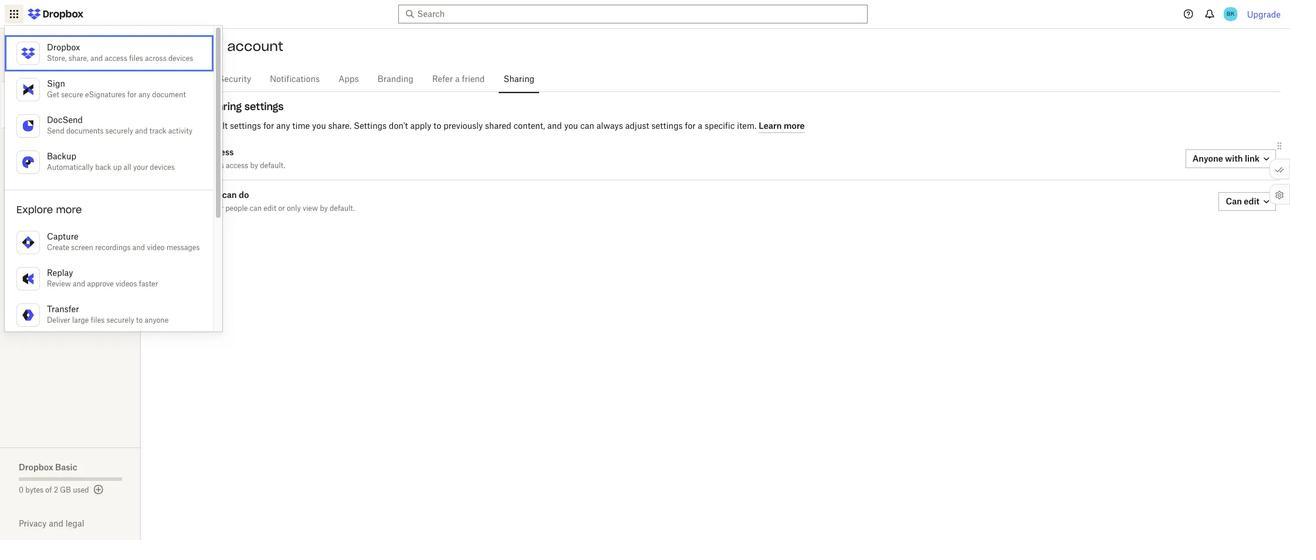 Task type: vqa. For each thing, say whether or not it's contained in the screenshot.
bottom 'Cancel'
no



Task type: locate. For each thing, give the bounding box(es) containing it.
1 vertical spatial dropbox
[[19, 463, 53, 473]]

settings right adjust
[[651, 122, 683, 131]]

apps
[[339, 76, 359, 84]]

1 vertical spatial to
[[136, 317, 143, 324]]

0 horizontal spatial for
[[127, 92, 137, 99]]

secure
[[61, 92, 83, 99]]

devices
[[168, 55, 193, 62], [150, 164, 175, 171]]

apps tab
[[334, 66, 363, 94]]

group
[[2, 82, 141, 128]]

a inside tab
[[455, 76, 460, 84]]

access up sign get secure esignatures for any document
[[105, 55, 127, 62]]

choose inside what people can do choose whether people can edit or only view by default.
[[169, 205, 194, 212]]

1 vertical spatial default.
[[330, 205, 355, 212]]

you
[[312, 122, 326, 131], [564, 122, 578, 131]]

choose default settings for any time you share. settings don't apply to previously shared content, and you can always adjust settings for a specific item.
[[169, 122, 759, 131]]

for right esignatures
[[127, 92, 137, 99]]

0 vertical spatial to
[[434, 122, 441, 131]]

default. up what people can do choose whether people can edit or only view by default.
[[260, 163, 285, 170]]

1 horizontal spatial you
[[564, 122, 578, 131]]

and left track
[[135, 128, 148, 135]]

2 you from the left
[[564, 122, 578, 131]]

track
[[149, 128, 166, 135]]

0 vertical spatial has
[[190, 147, 204, 157]]

create
[[47, 245, 69, 252]]

0 vertical spatial people
[[193, 190, 220, 200]]

people down do
[[225, 205, 248, 212]]

what
[[169, 190, 191, 200]]

transfer
[[47, 306, 79, 314]]

you right time
[[312, 122, 326, 131]]

and right review
[[73, 281, 85, 288]]

backup automatically back up all your devices
[[47, 153, 175, 171]]

a
[[455, 76, 460, 84], [698, 122, 702, 131]]

time
[[292, 122, 310, 131]]

2 choose from the top
[[169, 163, 194, 170]]

dropbox basic
[[19, 463, 77, 473]]

people up whether
[[193, 190, 220, 200]]

access up who
[[206, 147, 234, 157]]

always
[[597, 122, 623, 131]]

0 vertical spatial choose
[[169, 122, 198, 131]]

and left legal
[[49, 519, 63, 529]]

2 vertical spatial choose
[[169, 205, 194, 212]]

files up create
[[56, 232, 74, 241]]

upgrade
[[1247, 9, 1281, 19]]

access up do
[[226, 163, 248, 170]]

for left time
[[263, 122, 274, 131]]

settings down default sharing settings
[[230, 122, 261, 131]]

1 vertical spatial access
[[206, 147, 234, 157]]

any left document
[[138, 92, 150, 99]]

default. right view
[[330, 205, 355, 212]]

can
[[580, 122, 594, 131], [222, 190, 237, 200], [250, 205, 262, 212]]

video
[[147, 245, 165, 252]]

docsend send documents securely and track activity
[[47, 117, 192, 135]]

replay review and approve videos faster
[[47, 270, 158, 288]]

0 horizontal spatial to
[[136, 317, 143, 324]]

0 horizontal spatial a
[[455, 76, 460, 84]]

adjust
[[625, 122, 649, 131]]

0 vertical spatial by
[[250, 163, 258, 170]]

dropbox inside "dropbox store, share, and access files across devices"
[[47, 44, 80, 52]]

anyone
[[145, 317, 169, 324]]

to
[[434, 122, 441, 131], [136, 317, 143, 324]]

large
[[72, 317, 89, 324]]

all files tree
[[2, 63, 141, 128]]

general tab
[[164, 66, 204, 94]]

activity
[[168, 128, 192, 135]]

a right "refer"
[[455, 76, 460, 84]]

1 vertical spatial by
[[320, 205, 328, 212]]

choose down the "what"
[[169, 205, 194, 212]]

used
[[73, 488, 89, 495]]

by up what people can do choose whether people can edit or only view by default.
[[250, 163, 258, 170]]

share,
[[69, 55, 88, 62]]

0 vertical spatial devices
[[168, 55, 193, 62]]

1 vertical spatial devices
[[150, 164, 175, 171]]

and right share,
[[90, 55, 103, 62]]

review
[[47, 281, 71, 288]]

1 horizontal spatial default.
[[330, 205, 355, 212]]

files left across
[[129, 55, 143, 62]]

file requests
[[19, 208, 76, 218]]

any left time
[[276, 122, 290, 131]]

1 vertical spatial can
[[222, 190, 237, 200]]

legal
[[66, 519, 84, 529]]

devices down personal
[[168, 55, 193, 62]]

1 vertical spatial any
[[276, 122, 290, 131]]

1 vertical spatial securely
[[106, 317, 134, 324]]

1 vertical spatial choose
[[169, 163, 194, 170]]

2 vertical spatial can
[[250, 205, 262, 212]]

0 vertical spatial default.
[[260, 163, 285, 170]]

by right view
[[320, 205, 328, 212]]

1 vertical spatial has
[[212, 163, 224, 170]]

1 horizontal spatial by
[[320, 205, 328, 212]]

3 choose from the top
[[169, 205, 194, 212]]

files inside "dropbox store, share, and access files across devices"
[[129, 55, 143, 62]]

home
[[19, 45, 45, 55]]

what people can do choose whether people can edit or only view by default.
[[169, 190, 355, 212]]

global header element
[[0, 0, 1290, 29]]

any inside sign get secure esignatures for any document
[[138, 92, 150, 99]]

0 horizontal spatial people
[[193, 190, 220, 200]]

back
[[95, 164, 111, 171]]

can left do
[[222, 190, 237, 200]]

of
[[45, 488, 52, 495]]

get more space image
[[91, 483, 105, 497]]

securely up backup automatically back up all your devices
[[105, 128, 133, 135]]

devices right your
[[150, 164, 175, 171]]

a left the specific
[[698, 122, 702, 131]]

settings down 'security'
[[245, 101, 284, 113]]

0 vertical spatial dropbox
[[47, 44, 80, 52]]

to left anyone
[[136, 317, 143, 324]]

securely
[[105, 128, 133, 135], [106, 317, 134, 324]]

refer a friend
[[432, 76, 485, 84]]

devices inside "dropbox store, share, and access files across devices"
[[168, 55, 193, 62]]

1 horizontal spatial people
[[225, 205, 248, 212]]

0 vertical spatial a
[[455, 76, 460, 84]]

and left video
[[133, 245, 145, 252]]

bytes
[[25, 488, 43, 495]]

for inside sign get secure esignatures for any document
[[127, 92, 137, 99]]

can left always on the left of page
[[580, 122, 594, 131]]

who has access choose who has access by default.
[[169, 147, 285, 170]]

0 vertical spatial any
[[138, 92, 150, 99]]

choose down who
[[169, 163, 194, 170]]

securely left anyone
[[106, 317, 134, 324]]

or
[[278, 205, 285, 212]]

choose down default
[[169, 122, 198, 131]]

for left the specific
[[685, 122, 696, 131]]

1 you from the left
[[312, 122, 326, 131]]

has
[[190, 147, 204, 157], [212, 163, 224, 170]]

by inside who has access choose who has access by default.
[[250, 163, 258, 170]]

all
[[124, 164, 131, 171]]

people
[[193, 190, 220, 200], [225, 205, 248, 212]]

0 horizontal spatial you
[[312, 122, 326, 131]]

who
[[169, 147, 188, 157]]

all files
[[19, 67, 52, 77]]

1 horizontal spatial can
[[250, 205, 262, 212]]

2 horizontal spatial can
[[580, 122, 594, 131]]

0 vertical spatial access
[[105, 55, 127, 62]]

0 horizontal spatial any
[[138, 92, 150, 99]]

dropbox logo - go to the homepage image
[[23, 5, 87, 23]]

has up who
[[190, 147, 204, 157]]

view
[[303, 205, 318, 212]]

0 horizontal spatial by
[[250, 163, 258, 170]]

do
[[239, 190, 249, 200]]

previously
[[443, 122, 483, 131]]

access
[[105, 55, 127, 62], [206, 147, 234, 157], [226, 163, 248, 170]]

photos
[[19, 138, 49, 147]]

personal account
[[164, 38, 283, 55]]

0 vertical spatial can
[[580, 122, 594, 131]]

friend
[[462, 76, 485, 84]]

by inside what people can do choose whether people can edit or only view by default.
[[320, 205, 328, 212]]

get
[[47, 92, 59, 99]]

1 vertical spatial a
[[698, 122, 702, 131]]

files
[[129, 55, 143, 62], [33, 67, 52, 77], [56, 232, 74, 241], [91, 317, 105, 324]]

0 vertical spatial securely
[[105, 128, 133, 135]]

1 horizontal spatial to
[[434, 122, 441, 131]]

devices inside backup automatically back up all your devices
[[150, 164, 175, 171]]

explore
[[16, 204, 53, 216]]

files right large
[[91, 317, 105, 324]]

files right all
[[33, 67, 52, 77]]

you left always on the left of page
[[564, 122, 578, 131]]

to inside 'transfer deliver large files securely to anyone'
[[136, 317, 143, 324]]

files inside tree
[[33, 67, 52, 77]]

can left edit
[[250, 205, 262, 212]]

settings for default
[[230, 122, 261, 131]]

by
[[250, 163, 258, 170], [320, 205, 328, 212]]

tab list
[[164, 64, 1281, 94]]

privacy and legal
[[19, 519, 84, 529]]

shared
[[485, 122, 511, 131]]

1 horizontal spatial for
[[263, 122, 274, 131]]

default
[[201, 122, 228, 131]]

dropbox up bytes
[[19, 463, 53, 473]]

has right who
[[212, 163, 224, 170]]

who
[[196, 163, 210, 170]]

default.
[[260, 163, 285, 170], [330, 205, 355, 212]]

file
[[19, 208, 35, 218]]

videos
[[116, 281, 137, 288]]

0 horizontal spatial can
[[222, 190, 237, 200]]

0 horizontal spatial default.
[[260, 163, 285, 170]]

to right apply
[[434, 122, 441, 131]]

dropbox up store,
[[47, 44, 80, 52]]

photos link
[[19, 131, 122, 154]]



Task type: describe. For each thing, give the bounding box(es) containing it.
account
[[227, 38, 283, 55]]

1 horizontal spatial any
[[276, 122, 290, 131]]

signatures
[[19, 161, 67, 171]]

choose inside who has access choose who has access by default.
[[169, 163, 194, 170]]

1 vertical spatial people
[[225, 205, 248, 212]]

dropbox for basic
[[19, 463, 53, 473]]

branding tab
[[373, 66, 418, 94]]

and inside replay review and approve videos faster
[[73, 281, 85, 288]]

file requests link
[[19, 201, 122, 225]]

refer a friend tab
[[428, 66, 489, 94]]

shared
[[19, 185, 51, 194]]

notifications tab
[[265, 66, 324, 94]]

refer
[[432, 76, 453, 84]]

across
[[145, 55, 166, 62]]

recordings
[[95, 245, 131, 252]]

backup
[[47, 153, 76, 161]]

1 choose from the top
[[169, 122, 198, 131]]

item.
[[737, 122, 756, 131]]

only
[[287, 205, 301, 212]]

0
[[19, 488, 23, 495]]

personal
[[164, 38, 223, 55]]

document
[[152, 92, 186, 99]]

2
[[54, 488, 58, 495]]

apply
[[410, 122, 431, 131]]

approve
[[87, 281, 114, 288]]

default
[[169, 101, 203, 113]]

capture create screen recordings and video messages
[[47, 233, 200, 252]]

privacy and legal link
[[19, 519, 141, 529]]

branding
[[378, 76, 413, 84]]

deleted files link
[[19, 225, 122, 248]]

specific
[[705, 122, 735, 131]]

documents
[[66, 128, 104, 135]]

securely inside 'transfer deliver large files securely to anyone'
[[106, 317, 134, 324]]

docsend
[[47, 117, 83, 125]]

signatures link
[[19, 154, 122, 178]]

gb
[[60, 488, 71, 495]]

dropbox store, share, and access files across devices
[[47, 44, 193, 62]]

sign
[[47, 80, 65, 89]]

faster
[[139, 281, 158, 288]]

and inside the docsend send documents securely and track activity
[[135, 128, 148, 135]]

1 horizontal spatial a
[[698, 122, 702, 131]]

privacy
[[19, 519, 47, 529]]

up
[[113, 164, 122, 171]]

securely inside the docsend send documents securely and track activity
[[105, 128, 133, 135]]

settings
[[354, 122, 387, 131]]

security
[[218, 76, 251, 84]]

0 horizontal spatial has
[[190, 147, 204, 157]]

home link
[[19, 38, 122, 62]]

deliver
[[47, 317, 70, 324]]

default. inside who has access choose who has access by default.
[[260, 163, 285, 170]]

default. inside what people can do choose whether people can edit or only view by default.
[[330, 205, 355, 212]]

sign get secure esignatures for any document
[[47, 80, 186, 99]]

sharing
[[206, 101, 242, 113]]

replay
[[47, 270, 73, 278]]

default sharing settings
[[169, 101, 284, 113]]

files inside 'transfer deliver large files securely to anyone'
[[91, 317, 105, 324]]

1 horizontal spatial has
[[212, 163, 224, 170]]

whether
[[196, 205, 223, 212]]

notifications
[[270, 76, 320, 84]]

your
[[133, 164, 148, 171]]

2 horizontal spatial for
[[685, 122, 696, 131]]

dropbox for store,
[[47, 44, 80, 52]]

all files link
[[19, 63, 141, 82]]

and inside "dropbox store, share, and access files across devices"
[[90, 55, 103, 62]]

transfer deliver large files securely to anyone
[[47, 306, 169, 324]]

all
[[19, 67, 31, 77]]

sharing tab
[[499, 66, 539, 94]]

shared link
[[19, 178, 122, 201]]

upgrade link
[[1247, 9, 1281, 19]]

security tab
[[214, 66, 256, 94]]

capture
[[47, 233, 78, 242]]

and inside "capture create screen recordings and video messages"
[[133, 245, 145, 252]]

esignatures
[[85, 92, 125, 99]]

automatically
[[47, 164, 93, 171]]

screen
[[71, 245, 93, 252]]

and right content,
[[547, 122, 562, 131]]

settings for sharing
[[245, 101, 284, 113]]

2 vertical spatial access
[[226, 163, 248, 170]]

tab list containing security
[[164, 64, 1281, 94]]

0 bytes of 2 gb used
[[19, 488, 89, 495]]

deleted
[[19, 232, 53, 241]]

edit
[[264, 205, 276, 212]]

basic
[[55, 463, 77, 473]]

deleted files
[[19, 232, 74, 241]]

requests
[[37, 208, 76, 218]]

share.
[[328, 122, 351, 131]]

store,
[[47, 55, 67, 62]]

content,
[[514, 122, 545, 131]]

access inside "dropbox store, share, and access files across devices"
[[105, 55, 127, 62]]

more
[[56, 204, 82, 216]]

messages
[[167, 245, 200, 252]]

don't
[[389, 122, 408, 131]]



